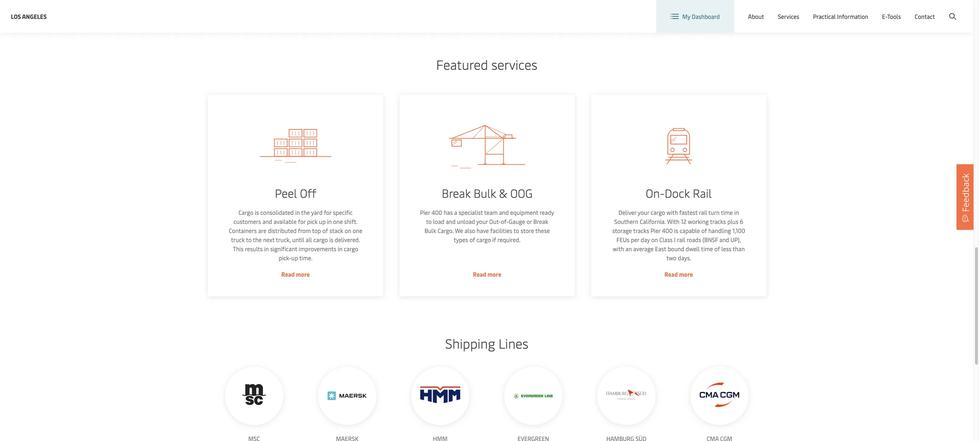 Task type: vqa. For each thing, say whether or not it's contained in the screenshot.
bottom Pier
yes



Task type: locate. For each thing, give the bounding box(es) containing it.
of down 'also'
[[469, 236, 475, 244]]

cma cgm image
[[700, 383, 740, 407]]

services button
[[778, 0, 800, 33]]

0 horizontal spatial more
[[296, 270, 310, 278]]

1 vertical spatial break
[[533, 218, 548, 226]]

0 horizontal spatial on
[[344, 227, 351, 235]]

up
[[319, 218, 325, 226], [291, 254, 298, 262]]

2 vertical spatial is
[[329, 236, 333, 244]]

to up results on the bottom left of page
[[246, 236, 251, 244]]

rail up working at the right of page
[[699, 208, 707, 216]]

the up results on the bottom left of page
[[253, 236, 261, 244]]

0 vertical spatial up
[[319, 218, 325, 226]]

1 vertical spatial on
[[651, 236, 658, 244]]

ready
[[540, 208, 554, 216]]

the up the pick
[[301, 208, 310, 216]]

0 vertical spatial rail
[[699, 208, 707, 216]]

1 read more from the left
[[281, 270, 310, 278]]

pier down california.
[[651, 227, 661, 235]]

break bulk & oog
[[442, 185, 533, 201]]

the
[[301, 208, 310, 216], [253, 236, 261, 244]]

customers
[[233, 218, 261, 226]]

more down the time. at left bottom
[[296, 270, 310, 278]]

and up cargo. we
[[446, 218, 455, 226]]

my dashboard button
[[671, 0, 720, 33]]

bound
[[668, 245, 684, 253]]

1 horizontal spatial read
[[473, 270, 486, 278]]

and up are
[[262, 218, 272, 226]]

0 horizontal spatial up
[[291, 254, 298, 262]]

0 vertical spatial bulk
[[473, 185, 496, 201]]

evergreen image
[[514, 394, 554, 398]]

read more down if
[[473, 270, 501, 278]]

more down if
[[487, 270, 501, 278]]

one down shift.
[[352, 227, 362, 235]]

improvements
[[298, 245, 336, 253]]

1 horizontal spatial bulk
[[473, 185, 496, 201]]

one up stack
[[333, 218, 343, 226]]

is down stack
[[329, 236, 333, 244]]

0 horizontal spatial read
[[281, 270, 294, 278]]

0 vertical spatial with
[[666, 208, 678, 216]]

0 horizontal spatial to
[[246, 236, 251, 244]]

capable
[[680, 227, 700, 235]]

6
[[740, 218, 743, 226]]

cargo
[[238, 208, 253, 216]]

a
[[454, 208, 457, 216]]

lines
[[499, 334, 529, 352]]

an
[[626, 245, 632, 253]]

and inside 'deliver your cargo with fastest rail turn time in southern california. with 12 working tracks plus 6 storage tracks pier 400 is capable of handling 1,100 feus per day on class i rail roads (bnsf and up), with an average east bound dwell time of less than two days.'
[[719, 236, 729, 244]]

0 vertical spatial one
[[333, 218, 343, 226]]

is up i at the right bottom of page
[[674, 227, 678, 235]]

400 inside pier 400 has a specialist team and equipment ready to load and unload your out-of-gauge or break bulk cargo. we also have facilities to store these types of cargo if required.
[[431, 208, 442, 216]]

plus
[[727, 218, 738, 226]]

one
[[333, 218, 343, 226], [352, 227, 362, 235]]

bulk inside pier 400 has a specialist team and equipment ready to load and unload your out-of-gauge or break bulk cargo. we also have facilities to store these types of cargo if required.
[[424, 227, 436, 235]]

1 horizontal spatial time
[[721, 208, 733, 216]]

pier inside pier 400 has a specialist team and equipment ready to load and unload your out-of-gauge or break bulk cargo. we also have facilities to store these types of cargo if required.
[[420, 208, 430, 216]]

0 horizontal spatial bulk
[[424, 227, 436, 235]]

e-tools button
[[883, 0, 901, 33]]

information
[[838, 12, 869, 20]]

for up from
[[298, 218, 305, 226]]

1 vertical spatial time
[[701, 245, 713, 253]]

bulk down 'load'
[[424, 227, 436, 235]]

0 horizontal spatial your
[[476, 218, 488, 226]]

for
[[324, 208, 331, 216], [298, 218, 305, 226]]

yard
[[311, 208, 322, 216]]

featured
[[436, 55, 488, 73]]

1 horizontal spatial your
[[638, 208, 649, 216]]

and up 'less' in the right bottom of the page
[[719, 236, 729, 244]]

deliver your cargo with fastest rail turn time in southern california. with 12 working tracks plus 6 storage tracks pier 400 is capable of handling 1,100 feus per day on class i rail roads (bnsf and up), with an average east bound dwell time of less than two days.
[[612, 208, 745, 262]]

time
[[721, 208, 733, 216], [701, 245, 713, 253]]

1 horizontal spatial 400
[[662, 227, 673, 235]]

of inside "cargo is consolidated in the yard for specific customers and available for pick up in one shift. containers are distributed from top of stack on one truck to the next truck, until all cargo is delivered. this results in significant improvements in cargo pick-up time."
[[322, 227, 328, 235]]

0 horizontal spatial 400
[[431, 208, 442, 216]]

1 vertical spatial bulk
[[424, 227, 436, 235]]

pier left has
[[420, 208, 430, 216]]

feedback
[[960, 173, 972, 212]]

read more down days.
[[665, 270, 693, 278]]

on right day
[[651, 236, 658, 244]]

1 horizontal spatial tracks
[[710, 218, 726, 226]]

is inside 'deliver your cargo with fastest rail turn time in southern california. with 12 working tracks plus 6 storage tracks pier 400 is capable of handling 1,100 feus per day on class i rail roads (bnsf and up), with an average east bound dwell time of less than two days.'
[[674, 227, 678, 235]]

with up with
[[666, 208, 678, 216]]

of down working at the right of page
[[701, 227, 707, 235]]

1 horizontal spatial on
[[651, 236, 658, 244]]

bulk
[[473, 185, 496, 201], [424, 227, 436, 235]]

more for off
[[296, 270, 310, 278]]

shift.
[[344, 218, 357, 226]]

in
[[295, 208, 300, 216], [734, 208, 739, 216], [327, 218, 332, 226], [264, 245, 269, 253], [338, 245, 342, 253]]

top
[[312, 227, 321, 235]]

fastest
[[679, 208, 697, 216]]

tracks up day
[[633, 227, 649, 235]]

facilities
[[490, 227, 512, 235]]

0 vertical spatial time
[[721, 208, 733, 216]]

1 vertical spatial pier
[[651, 227, 661, 235]]

with down the feus
[[613, 245, 624, 253]]

3 more from the left
[[679, 270, 693, 278]]

read
[[281, 270, 294, 278], [473, 270, 486, 278], [665, 270, 678, 278]]

1 horizontal spatial is
[[329, 236, 333, 244]]

are
[[258, 227, 266, 235]]

two
[[666, 254, 676, 262]]

read for peel
[[281, 270, 294, 278]]

1 more from the left
[[296, 270, 310, 278]]

1 horizontal spatial break
[[533, 218, 548, 226]]

from
[[298, 227, 311, 235]]

is right cargo on the left of page
[[255, 208, 259, 216]]

oog
[[510, 185, 533, 201]]

to left 'load'
[[426, 218, 432, 226]]

2 horizontal spatial read
[[665, 270, 678, 278]]

0 horizontal spatial rail
[[677, 236, 685, 244]]

2 read more from the left
[[473, 270, 501, 278]]

deliver
[[618, 208, 636, 216]]

0 vertical spatial to
[[426, 218, 432, 226]]

account
[[939, 7, 960, 15]]

read more
[[281, 270, 310, 278], [473, 270, 501, 278], [665, 270, 693, 278]]

your up have
[[476, 218, 488, 226]]

2 horizontal spatial to
[[513, 227, 519, 235]]

0 vertical spatial break
[[442, 185, 471, 201]]

e-
[[883, 12, 888, 20]]

up right the pick
[[319, 218, 325, 226]]

1 vertical spatial rail
[[677, 236, 685, 244]]

1 vertical spatial tracks
[[633, 227, 649, 235]]

1 vertical spatial is
[[674, 227, 678, 235]]

read more for bulk
[[473, 270, 501, 278]]

read more for dock
[[665, 270, 693, 278]]

1 vertical spatial to
[[513, 227, 519, 235]]

on inside 'deliver your cargo with fastest rail turn time in southern california. with 12 working tracks plus 6 storage tracks pier 400 is capable of handling 1,100 feus per day on class i rail roads (bnsf and up), with an average east bound dwell time of less than two days.'
[[651, 236, 658, 244]]

in up "plus"
[[734, 208, 739, 216]]

more
[[296, 270, 310, 278], [487, 270, 501, 278], [679, 270, 693, 278]]

your inside pier 400 has a specialist team and equipment ready to load and unload your out-of-gauge or break bulk cargo. we also have facilities to store these types of cargo if required.
[[476, 218, 488, 226]]

out-
[[489, 218, 501, 226]]

read for break
[[473, 270, 486, 278]]

of right top
[[322, 227, 328, 235]]

los angeles link
[[11, 12, 47, 21]]

cargo is consolidated in the yard for specific customers and available for pick up in one shift. containers are distributed from top of stack on one truck to the next truck, until all cargo is delivered. this results in significant improvements in cargo pick-up time.
[[229, 208, 362, 262]]

distributed
[[268, 227, 296, 235]]

with
[[666, 208, 678, 216], [613, 245, 624, 253]]

rail
[[699, 208, 707, 216], [677, 236, 685, 244]]

0 vertical spatial 400
[[431, 208, 442, 216]]

1 vertical spatial the
[[253, 236, 261, 244]]

time up "plus"
[[721, 208, 733, 216]]

time down (bnsf
[[701, 245, 713, 253]]

1 horizontal spatial more
[[487, 270, 501, 278]]

&
[[499, 185, 507, 201]]

0 horizontal spatial is
[[255, 208, 259, 216]]

read more down the time. at left bottom
[[281, 270, 310, 278]]

peel
[[275, 185, 297, 201]]

time.
[[299, 254, 312, 262]]

0 horizontal spatial read more
[[281, 270, 310, 278]]

on
[[344, 227, 351, 235], [651, 236, 658, 244]]

2 more from the left
[[487, 270, 501, 278]]

hamburg sud image
[[607, 390, 647, 400]]

feedback button
[[957, 164, 975, 230]]

1 horizontal spatial read more
[[473, 270, 501, 278]]

up left the time. at left bottom
[[291, 254, 298, 262]]

2 read from the left
[[473, 270, 486, 278]]

cargo up california.
[[651, 208, 665, 216]]

more down days.
[[679, 270, 693, 278]]

3 read from the left
[[665, 270, 678, 278]]

break up these
[[533, 218, 548, 226]]

0 horizontal spatial pier
[[420, 208, 430, 216]]

3 read more from the left
[[665, 270, 693, 278]]

tracks
[[710, 218, 726, 226], [633, 227, 649, 235]]

or
[[526, 218, 532, 226]]

per
[[631, 236, 639, 244]]

0 vertical spatial your
[[638, 208, 649, 216]]

2 horizontal spatial read more
[[665, 270, 693, 278]]

0 vertical spatial is
[[255, 208, 259, 216]]

east
[[655, 245, 666, 253]]

bulk left &
[[473, 185, 496, 201]]

and inside "cargo is consolidated in the yard for specific customers and available for pick up in one shift. containers are distributed from top of stack on one truck to the next truck, until all cargo is delivered. this results in significant improvements in cargo pick-up time."
[[262, 218, 272, 226]]

rail right i at the right bottom of page
[[677, 236, 685, 244]]

400 up 'load'
[[431, 208, 442, 216]]

1 horizontal spatial the
[[301, 208, 310, 216]]

and
[[499, 208, 509, 216], [262, 218, 272, 226], [446, 218, 455, 226], [719, 236, 729, 244]]

your inside 'deliver your cargo with fastest rail turn time in southern california. with 12 working tracks plus 6 storage tracks pier 400 is capable of handling 1,100 feus per day on class i rail roads (bnsf and up), with an average east bound dwell time of less than two days.'
[[638, 208, 649, 216]]

also
[[464, 227, 475, 235]]

store
[[520, 227, 534, 235]]

1 horizontal spatial for
[[324, 208, 331, 216]]

california.
[[640, 218, 666, 226]]

working
[[688, 218, 709, 226]]

your up california.
[[638, 208, 649, 216]]

break up a
[[442, 185, 471, 201]]

1 vertical spatial 400
[[662, 227, 673, 235]]

1 read from the left
[[281, 270, 294, 278]]

0 vertical spatial tracks
[[710, 218, 726, 226]]

to inside "cargo is consolidated in the yard for specific customers and available for pick up in one shift. containers are distributed from top of stack on one truck to the next truck, until all cargo is delivered. this results in significant improvements in cargo pick-up time."
[[246, 236, 251, 244]]

1 horizontal spatial one
[[352, 227, 362, 235]]

read for on-
[[665, 270, 678, 278]]

400 up class
[[662, 227, 673, 235]]

1 vertical spatial with
[[613, 245, 624, 253]]

your
[[638, 208, 649, 216], [476, 218, 488, 226]]

cargo down have
[[476, 236, 491, 244]]

0 horizontal spatial for
[[298, 218, 305, 226]]

tracks up the handling
[[710, 218, 726, 226]]

0 vertical spatial pier
[[420, 208, 430, 216]]

2 horizontal spatial is
[[674, 227, 678, 235]]

to down gauge
[[513, 227, 519, 235]]

0 vertical spatial the
[[301, 208, 310, 216]]

1 vertical spatial up
[[291, 254, 298, 262]]

cargo. we
[[437, 227, 463, 235]]

2 horizontal spatial more
[[679, 270, 693, 278]]

on up delivered.
[[344, 227, 351, 235]]

off
[[300, 185, 316, 201]]

all
[[305, 236, 312, 244]]

2 vertical spatial to
[[246, 236, 251, 244]]

1 vertical spatial your
[[476, 218, 488, 226]]

1 horizontal spatial pier
[[651, 227, 661, 235]]

of
[[322, 227, 328, 235], [701, 227, 707, 235], [469, 236, 475, 244], [714, 245, 720, 253]]

for right yard
[[324, 208, 331, 216]]

0 vertical spatial on
[[344, 227, 351, 235]]



Task type: describe. For each thing, give the bounding box(es) containing it.
more for bulk
[[487, 270, 501, 278]]

1,100
[[732, 227, 745, 235]]

0 horizontal spatial tracks
[[633, 227, 649, 235]]

0 horizontal spatial one
[[333, 218, 343, 226]]

equipment
[[510, 208, 538, 216]]

0 horizontal spatial the
[[253, 236, 261, 244]]

pick-
[[278, 254, 291, 262]]

global menu button
[[818, 0, 874, 22]]

1 horizontal spatial with
[[666, 208, 678, 216]]

practical information
[[813, 12, 869, 20]]

hmm image
[[420, 386, 460, 404]]

los
[[11, 12, 21, 20]]

truck
[[231, 236, 245, 244]]

results
[[245, 245, 262, 253]]

in up available
[[295, 208, 300, 216]]

pier 400 has a specialist team and equipment ready to load and unload your out-of-gauge or break bulk cargo. we also have facilities to store these types of cargo if required.
[[420, 208, 554, 244]]

read more for off
[[281, 270, 310, 278]]

gauge
[[509, 218, 525, 226]]

los angeles
[[11, 12, 47, 20]]

maersk image
[[327, 376, 367, 416]]

roads
[[687, 236, 701, 244]]

delivered.
[[335, 236, 360, 244]]

1 horizontal spatial to
[[426, 218, 432, 226]]

cargo inside pier 400 has a specialist team and equipment ready to load and unload your out-of-gauge or break bulk cargo. we also have facilities to store these types of cargo if required.
[[476, 236, 491, 244]]

0 vertical spatial for
[[324, 208, 331, 216]]

dwell
[[686, 245, 700, 253]]

1 horizontal spatial up
[[319, 218, 325, 226]]

of left 'less' in the right bottom of the page
[[714, 245, 720, 253]]

400 inside 'deliver your cargo with fastest rail turn time in southern california. with 12 working tracks plus 6 storage tracks pier 400 is capable of handling 1,100 feus per day on class i rail roads (bnsf and up), with an average east bound dwell time of less than two days.'
[[662, 227, 673, 235]]

truck,
[[276, 236, 291, 244]]

/
[[917, 7, 919, 15]]

stack
[[329, 227, 343, 235]]

0 horizontal spatial time
[[701, 245, 713, 253]]

turn
[[708, 208, 720, 216]]

1 vertical spatial for
[[298, 218, 305, 226]]

in up stack
[[327, 218, 332, 226]]

available
[[273, 218, 296, 226]]

login / create account link
[[888, 0, 960, 21]]

with
[[667, 218, 679, 226]]

days.
[[678, 254, 691, 262]]

dashboard
[[692, 12, 720, 20]]

average
[[633, 245, 654, 253]]

1 horizontal spatial rail
[[699, 208, 707, 216]]

tools
[[888, 12, 901, 20]]

day
[[641, 236, 650, 244]]

msc image
[[236, 382, 272, 408]]

class
[[659, 236, 673, 244]]

on inside "cargo is consolidated in the yard for specific customers and available for pick up in one shift. containers are distributed from top of stack on one truck to the next truck, until all cargo is delivered. this results in significant improvements in cargo pick-up time."
[[344, 227, 351, 235]]

apm_icons_v3_rail image
[[611, 121, 746, 171]]

up),
[[731, 236, 741, 244]]

switch location button
[[758, 7, 811, 15]]

and up of-
[[499, 208, 509, 216]]

consolidated
[[260, 208, 294, 216]]

cargo down delivered.
[[344, 245, 358, 253]]

my
[[683, 12, 691, 20]]

on-dock rail
[[646, 185, 712, 201]]

(bnsf
[[703, 236, 718, 244]]

services
[[492, 55, 538, 73]]

break inside pier 400 has a specialist team and equipment ready to load and unload your out-of-gauge or break bulk cargo. we also have facilities to store these types of cargo if required.
[[533, 218, 548, 226]]

my dashboard
[[683, 12, 720, 20]]

pick
[[307, 218, 317, 226]]

in down next
[[264, 245, 269, 253]]

required.
[[497, 236, 520, 244]]

pier inside 'deliver your cargo with fastest rail turn time in southern california. with 12 working tracks plus 6 storage tracks pier 400 is capable of handling 1,100 feus per day on class i rail roads (bnsf and up), with an average east bound dwell time of less than two days.'
[[651, 227, 661, 235]]

practical
[[813, 12, 836, 20]]

menu
[[852, 7, 867, 15]]

global menu
[[834, 7, 867, 15]]

cargo inside 'deliver your cargo with fastest rail turn time in southern california. with 12 working tracks plus 6 storage tracks pier 400 is capable of handling 1,100 feus per day on class i rail roads (bnsf and up), with an average east bound dwell time of less than two days.'
[[651, 208, 665, 216]]

0 horizontal spatial break
[[442, 185, 471, 201]]

apm_icons_v3_quay &amp; marine image
[[420, 121, 554, 171]]

containers
[[229, 227, 257, 235]]

of inside pier 400 has a specialist team and equipment ready to load and unload your out-of-gauge or break bulk cargo. we also have facilities to store these types of cargo if required.
[[469, 236, 475, 244]]

than
[[733, 245, 745, 253]]

types
[[454, 236, 468, 244]]

has
[[444, 208, 453, 216]]

of-
[[501, 218, 509, 226]]

significant
[[270, 245, 297, 253]]

if
[[492, 236, 496, 244]]

on-
[[646, 185, 665, 201]]

southern
[[614, 218, 638, 226]]

e-tools
[[883, 12, 901, 20]]

services
[[778, 12, 800, 20]]

shipping lines
[[445, 334, 529, 352]]

these
[[535, 227, 550, 235]]

0 horizontal spatial with
[[613, 245, 624, 253]]

contact button
[[915, 0, 936, 33]]

featured services
[[436, 55, 538, 73]]

in down delivered.
[[338, 245, 342, 253]]

global
[[834, 7, 851, 15]]

apm_icons_v3_container storage image
[[228, 121, 363, 171]]

12
[[681, 218, 686, 226]]

practical information button
[[813, 0, 869, 33]]

shipping
[[445, 334, 495, 352]]

handling
[[708, 227, 731, 235]]

dock
[[665, 185, 690, 201]]

load
[[433, 218, 444, 226]]

about
[[749, 12, 764, 20]]

angeles
[[22, 12, 47, 20]]

specialist
[[458, 208, 483, 216]]

more for dock
[[679, 270, 693, 278]]

feus
[[616, 236, 629, 244]]

in inside 'deliver your cargo with fastest rail turn time in southern california. with 12 working tracks plus 6 storage tracks pier 400 is capable of handling 1,100 feus per day on class i rail roads (bnsf and up), with an average east bound dwell time of less than two days.'
[[734, 208, 739, 216]]

peel off
[[275, 185, 316, 201]]

next
[[263, 236, 274, 244]]

until
[[292, 236, 304, 244]]

switch
[[769, 7, 787, 15]]

have
[[477, 227, 489, 235]]

contact
[[915, 12, 936, 20]]

create
[[921, 7, 938, 15]]

switch location
[[769, 7, 811, 15]]

1 vertical spatial one
[[352, 227, 362, 235]]

cargo up improvements on the bottom left of page
[[313, 236, 328, 244]]



